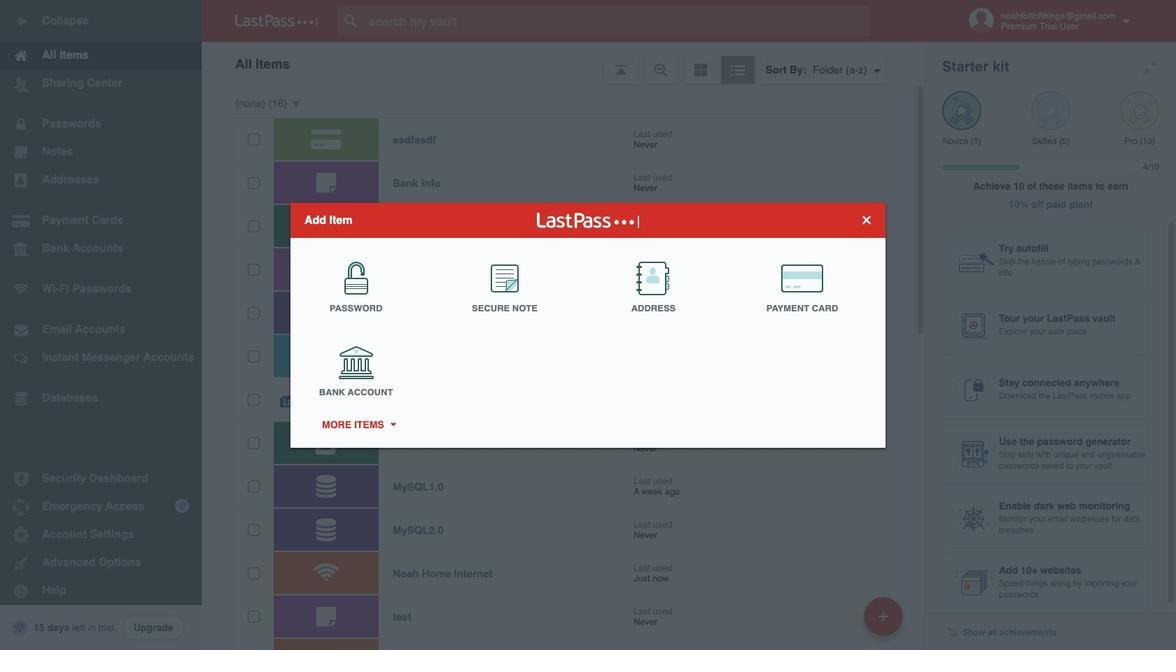 Task type: describe. For each thing, give the bounding box(es) containing it.
Search search field
[[338, 6, 897, 36]]

caret right image
[[388, 423, 398, 427]]

main navigation navigation
[[0, 0, 202, 651]]

lastpass image
[[235, 15, 318, 27]]

vault options navigation
[[202, 42, 926, 84]]



Task type: locate. For each thing, give the bounding box(es) containing it.
dialog
[[291, 203, 886, 448]]

new item navigation
[[859, 593, 912, 651]]

new item image
[[879, 612, 889, 622]]

search my vault text field
[[338, 6, 897, 36]]



